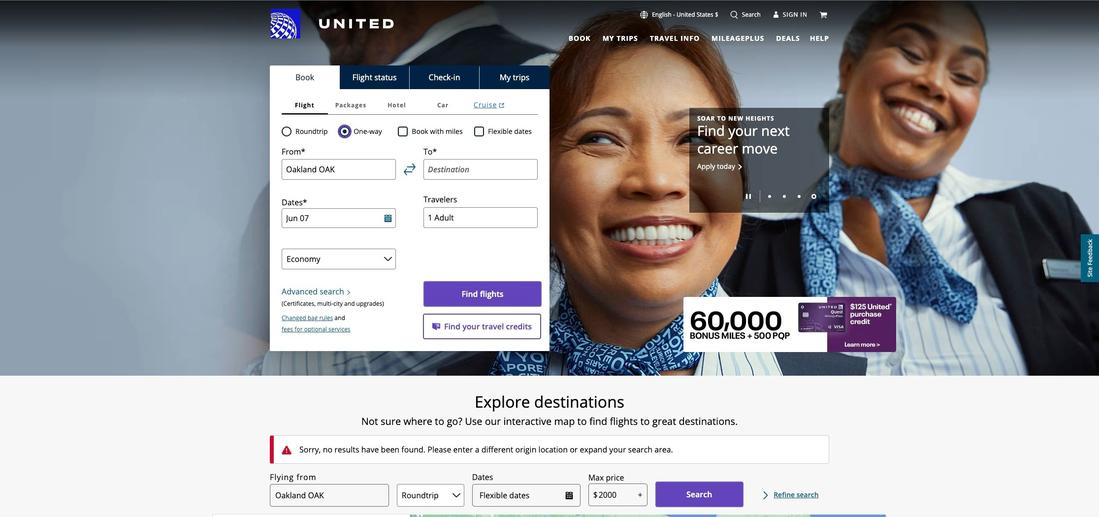 Task type: describe. For each thing, give the bounding box(es) containing it.
slide 4 of 4 image
[[812, 194, 817, 199]]

pause image
[[746, 194, 751, 199]]

flexible dates image
[[565, 492, 573, 500]]

please enter the max price in the input text or tab to access the slider to set the max price. element
[[588, 472, 624, 484]]

Destination text field
[[424, 159, 538, 180]]

slide 3 of 4 image
[[798, 195, 801, 198]]

0 vertical spatial tab list
[[563, 30, 802, 44]]

one way flight search element
[[350, 126, 382, 137]]

alert. sorry, no results have been found. please enter a different origin location or expand your search area. alert
[[270, 435, 829, 464]]

slide 1 of 4 image
[[768, 195, 771, 198]]

Origin text field
[[282, 159, 396, 180]]

reverse origin and destination image
[[404, 164, 416, 175]]



Task type: locate. For each thing, give the bounding box(es) containing it.
currently in english united states	$ enter to change image
[[640, 11, 648, 19]]

view cart, click to view list of recently searched saved trips. image
[[819, 11, 827, 19]]

explore destinations element
[[213, 392, 886, 412]]

united logo link to homepage image
[[271, 9, 394, 38]]

Depart text field
[[282, 209, 396, 228]]

not sure where to go? use our interactive map to find flights to great destinations. element
[[213, 416, 886, 427]]

navigation
[[0, 8, 1099, 44]]

main content
[[0, 0, 1099, 517]]

flying from element
[[270, 471, 316, 483]]

slide 2 of 4 image
[[783, 195, 786, 198]]

1 vertical spatial tab list
[[270, 66, 550, 89]]

None text field
[[588, 484, 647, 506]]

2 vertical spatial tab list
[[282, 96, 538, 115]]

tab list
[[563, 30, 802, 44], [270, 66, 550, 89], [282, 96, 538, 115]]

Flying from text field
[[270, 484, 389, 507]]

book with miles element
[[398, 126, 474, 137]]

round trip flight search element
[[292, 126, 328, 137]]

map region
[[213, 515, 886, 517]]

carousel buttons element
[[697, 187, 821, 205]]



